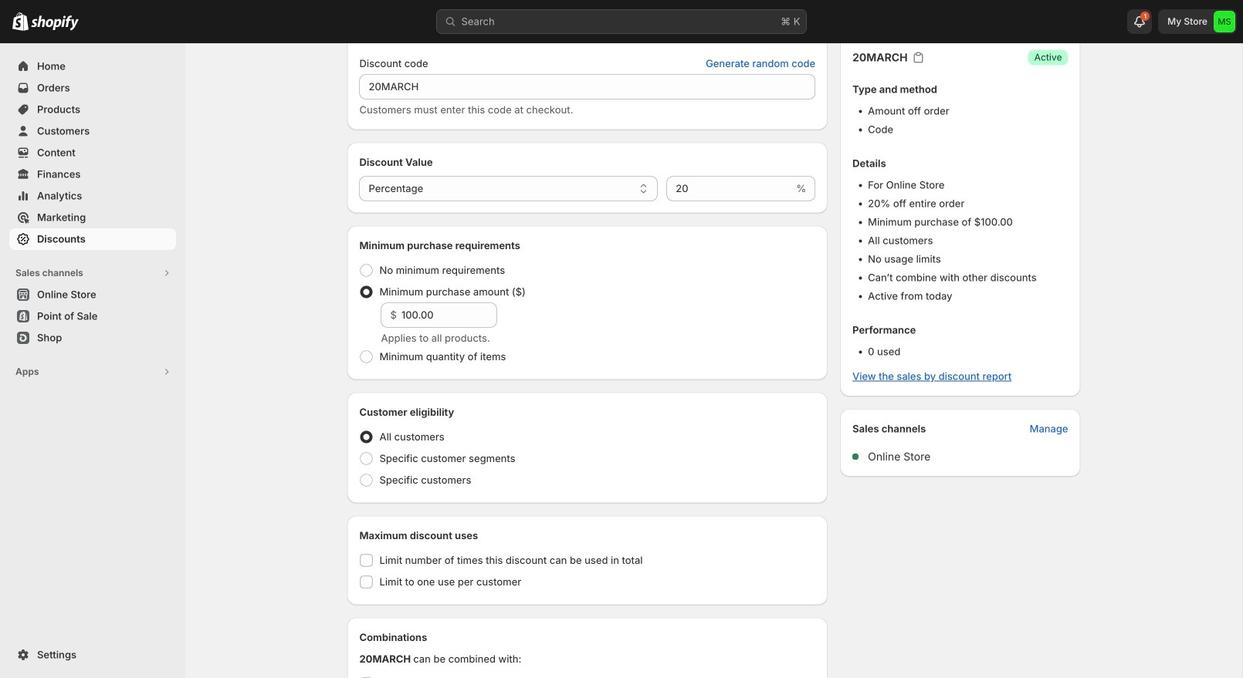 Task type: locate. For each thing, give the bounding box(es) containing it.
shopify image
[[12, 12, 29, 31], [31, 15, 79, 31]]

0 horizontal spatial shopify image
[[12, 12, 29, 31]]

None text field
[[359, 75, 816, 99], [667, 176, 793, 201], [359, 75, 816, 99], [667, 176, 793, 201]]

my store image
[[1214, 11, 1236, 32]]



Task type: describe. For each thing, give the bounding box(es) containing it.
0.00 text field
[[401, 303, 497, 328]]

1 horizontal spatial shopify image
[[31, 15, 79, 31]]



